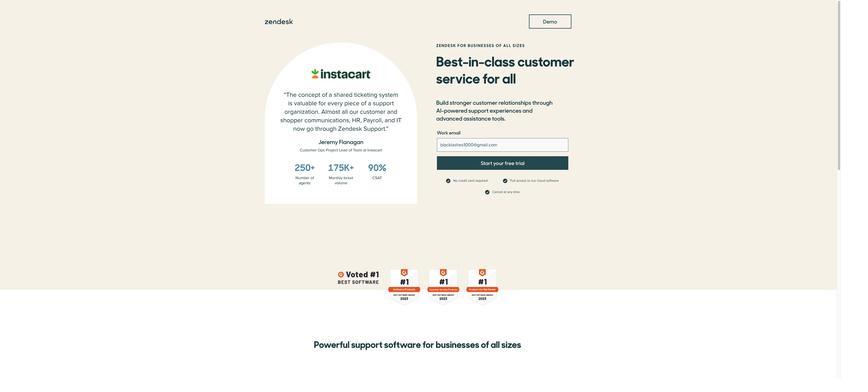 Task type: locate. For each thing, give the bounding box(es) containing it.
of
[[496, 42, 502, 48]]

full
[[510, 179, 515, 183]]

all right of
[[491, 337, 500, 351]]

0 vertical spatial all
[[502, 67, 516, 87]]

0 vertical spatial for
[[483, 67, 500, 87]]

0 horizontal spatial support
[[351, 337, 382, 351]]

required
[[475, 179, 488, 183]]

0 horizontal spatial for
[[423, 337, 434, 351]]

credit
[[458, 179, 467, 183]]

zendesk logo image
[[265, 19, 293, 25]]

support
[[469, 106, 489, 114], [351, 337, 382, 351]]

relationships
[[499, 98, 531, 106]]

no credit card required
[[453, 179, 488, 183]]

demo
[[543, 18, 557, 25]]

0 horizontal spatial software
[[384, 337, 421, 351]]

0 horizontal spatial all
[[491, 337, 500, 351]]

all
[[502, 67, 516, 87], [491, 337, 500, 351]]

all up 'relationships'
[[502, 67, 516, 87]]

and
[[523, 106, 533, 114]]

1 horizontal spatial support
[[469, 106, 489, 114]]

1 horizontal spatial all
[[502, 67, 516, 87]]

1 horizontal spatial customer
[[518, 50, 574, 70]]

powerful
[[314, 337, 350, 351]]

1 vertical spatial customer
[[473, 98, 498, 106]]

0 horizontal spatial customer
[[473, 98, 498, 106]]

all
[[503, 42, 512, 48]]

time
[[513, 190, 520, 194]]

build stronger customer relationships through ai-powered support experiences and advanced assistance tools.
[[436, 98, 553, 122]]

customer inside build stronger customer relationships through ai-powered support experiences and advanced assistance tools.
[[473, 98, 498, 106]]

full access to our cloud software
[[510, 179, 559, 183]]

0 vertical spatial software
[[546, 179, 559, 183]]

experiences
[[490, 106, 522, 114]]

to
[[527, 179, 530, 183]]

in-
[[469, 50, 485, 70]]

our
[[531, 179, 536, 183]]

0 vertical spatial support
[[469, 106, 489, 114]]

all inside "zendesk for businesses of all sizes best-in-class customer service for all"
[[502, 67, 516, 87]]

for
[[483, 67, 500, 87], [423, 337, 434, 351]]

tools.
[[492, 114, 506, 122]]

software
[[546, 179, 559, 183], [384, 337, 421, 351]]

customer inside "zendesk for businesses of all sizes best-in-class customer service for all"
[[518, 50, 574, 70]]

no
[[453, 179, 458, 183]]

1 horizontal spatial for
[[483, 67, 500, 87]]

customer
[[518, 50, 574, 70], [473, 98, 498, 106]]

1 vertical spatial all
[[491, 337, 500, 351]]

0 vertical spatial customer
[[518, 50, 574, 70]]

stronger
[[450, 98, 472, 106]]

1 vertical spatial support
[[351, 337, 382, 351]]



Task type: vqa. For each thing, say whether or not it's contained in the screenshot.
This
no



Task type: describe. For each thing, give the bounding box(es) containing it.
demo link
[[529, 14, 571, 28]]

zendesk
[[436, 42, 456, 48]]

best-
[[436, 50, 469, 70]]

access
[[516, 179, 527, 183]]

1 vertical spatial for
[[423, 337, 434, 351]]

service
[[436, 67, 480, 87]]

sizes
[[502, 337, 521, 351]]

build
[[436, 98, 449, 106]]

cloud
[[537, 179, 545, 183]]

support inside build stronger customer relationships through ai-powered support experiences and advanced assistance tools.
[[469, 106, 489, 114]]

cancel at any time
[[492, 190, 520, 194]]

cancel
[[492, 190, 503, 194]]

businesses
[[468, 42, 495, 48]]

through
[[532, 98, 553, 106]]

at
[[504, 190, 506, 194]]

ai-
[[436, 106, 444, 114]]

of
[[481, 337, 489, 351]]

class
[[485, 50, 515, 70]]

1 horizontal spatial software
[[546, 179, 559, 183]]

advanced
[[436, 114, 462, 122]]

assistance
[[463, 114, 491, 122]]

for inside "zendesk for businesses of all sizes best-in-class customer service for all"
[[483, 67, 500, 87]]

zendesk for businesses of all sizes best-in-class customer service for all
[[436, 42, 574, 87]]

card
[[468, 179, 474, 183]]

1 vertical spatial software
[[384, 337, 421, 351]]

businesses
[[436, 337, 479, 351]]

powerful support software for businesses of all sizes
[[314, 337, 521, 351]]

powered
[[444, 106, 467, 114]]

for
[[458, 42, 467, 48]]

any
[[507, 190, 513, 194]]

sizes
[[513, 42, 525, 48]]



